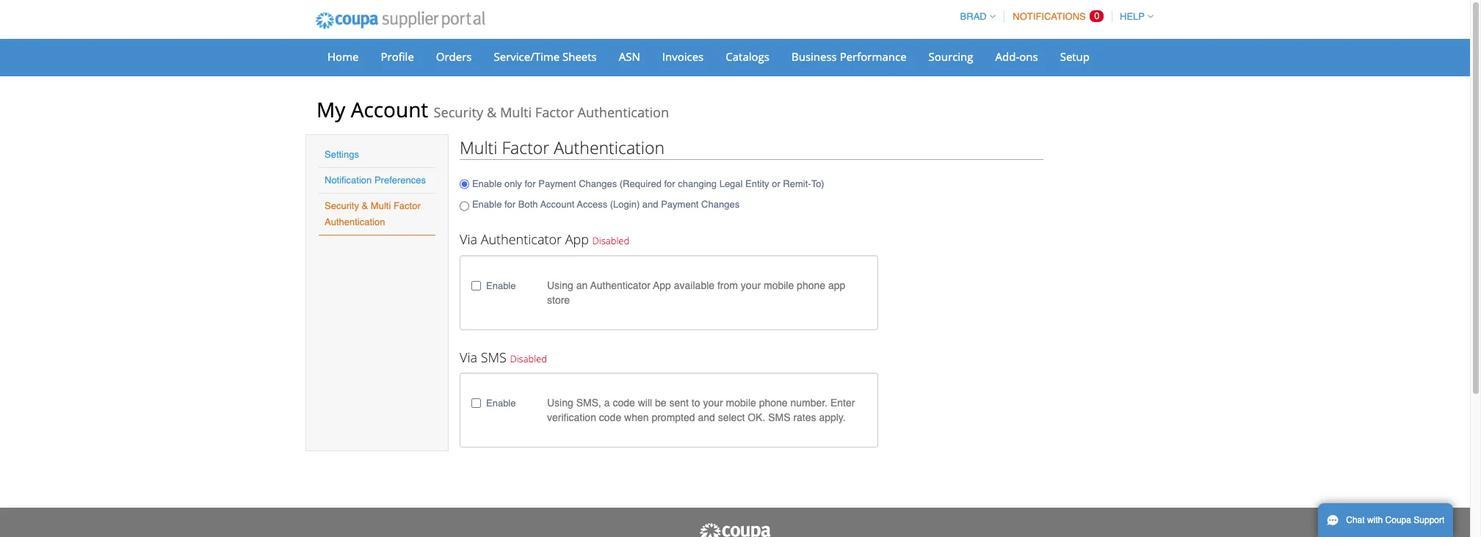 Task type: describe. For each thing, give the bounding box(es) containing it.
business
[[792, 49, 837, 64]]

phone inside using an authenticator app available from your mobile phone app store
[[797, 280, 825, 291]]

sourcing link
[[919, 46, 983, 68]]

chat with coupa support button
[[1318, 504, 1453, 538]]

via for via sms
[[460, 349, 477, 366]]

1 horizontal spatial account
[[540, 199, 575, 210]]

brad link
[[954, 11, 996, 22]]

only
[[504, 178, 522, 189]]

catalogs
[[726, 49, 770, 64]]

0
[[1094, 10, 1100, 21]]

Enable for Both Account Access (Login) and Payment Changes radio
[[460, 197, 469, 216]]

enter
[[830, 398, 855, 409]]

security & multi factor authentication link
[[325, 200, 421, 228]]

settings
[[325, 149, 359, 160]]

chat with coupa support
[[1346, 515, 1445, 526]]

notifications 0
[[1013, 10, 1100, 22]]

your inside using an authenticator app available from your mobile phone app store
[[741, 280, 761, 291]]

sms,
[[576, 398, 601, 409]]

0 horizontal spatial sms
[[481, 349, 507, 366]]

& inside my account security & multi factor authentication
[[487, 104, 497, 121]]

from
[[717, 280, 738, 291]]

will
[[638, 398, 652, 409]]

when
[[624, 412, 649, 424]]

authentication inside security & multi factor authentication
[[325, 217, 385, 228]]

via authenticator app disabled
[[460, 231, 629, 248]]

1 vertical spatial multi
[[460, 136, 498, 159]]

(login)
[[610, 199, 640, 210]]

Enable only for Payment Changes (Required for changing Legal Entity or Remit-To) radio
[[460, 175, 469, 194]]

your inside the using sms, a code will be sent to your mobile phone number. enter verification code when prompted and select ok. sms rates apply.
[[703, 398, 723, 409]]

& inside security & multi factor authentication
[[362, 200, 368, 211]]

my account security & multi factor authentication
[[316, 95, 669, 123]]

setup link
[[1051, 46, 1099, 68]]

setup
[[1060, 49, 1090, 64]]

add-ons link
[[986, 46, 1048, 68]]

legal
[[719, 178, 743, 189]]

1 vertical spatial code
[[599, 412, 621, 424]]

preferences
[[374, 175, 426, 186]]

help
[[1120, 11, 1145, 22]]

0 horizontal spatial account
[[351, 95, 428, 123]]

brad
[[960, 11, 987, 22]]

to)
[[811, 178, 824, 189]]

security & multi factor authentication
[[325, 200, 421, 228]]

service/time sheets link
[[484, 46, 606, 68]]

sheets
[[562, 49, 597, 64]]

a
[[604, 398, 610, 409]]

security inside my account security & multi factor authentication
[[434, 104, 483, 121]]

home
[[328, 49, 359, 64]]

remit-
[[783, 178, 811, 189]]

1 vertical spatial authentication
[[554, 136, 665, 159]]

navigation containing notifications 0
[[954, 2, 1154, 31]]

multi inside my account security & multi factor authentication
[[500, 104, 532, 121]]

sent
[[669, 398, 689, 409]]

1 vertical spatial changes
[[701, 199, 740, 210]]

entity
[[745, 178, 769, 189]]

asn
[[619, 49, 640, 64]]

using sms, a code will be sent to your mobile phone number. enter verification code when prompted and select ok. sms rates apply.
[[547, 398, 855, 424]]

my
[[316, 95, 345, 123]]

1 horizontal spatial payment
[[661, 199, 699, 210]]

multi inside security & multi factor authentication
[[371, 200, 391, 211]]

using for using an authenticator app available from your mobile phone app store
[[547, 280, 573, 291]]

0 vertical spatial and
[[642, 199, 658, 210]]

enable right enable for both account access (login) and payment changes radio
[[472, 199, 502, 210]]

service/time sheets
[[494, 49, 597, 64]]

both
[[518, 199, 538, 210]]

enable for both account access (login) and payment changes
[[472, 199, 740, 210]]

add-ons
[[995, 49, 1038, 64]]

with
[[1367, 515, 1383, 526]]

multi factor authentication
[[460, 136, 665, 159]]

coupa
[[1385, 515, 1411, 526]]

prompted
[[652, 412, 695, 424]]

factor inside security & multi factor authentication
[[394, 200, 421, 211]]

notification preferences
[[325, 175, 426, 186]]

add-
[[995, 49, 1019, 64]]



Task type: vqa. For each thing, say whether or not it's contained in the screenshot.
Given
no



Task type: locate. For each thing, give the bounding box(es) containing it.
coupa supplier portal image
[[305, 2, 495, 39], [698, 523, 772, 538]]

business performance
[[792, 49, 907, 64]]

app inside using an authenticator app available from your mobile phone app store
[[653, 280, 671, 291]]

invoices
[[662, 49, 704, 64]]

disabled inside via sms disabled
[[510, 352, 547, 365]]

and inside the using sms, a code will be sent to your mobile phone number. enter verification code when prompted and select ok. sms rates apply.
[[698, 412, 715, 424]]

navigation
[[954, 2, 1154, 31]]

2 horizontal spatial multi
[[500, 104, 532, 121]]

authentication up (required
[[554, 136, 665, 159]]

your
[[741, 280, 761, 291], [703, 398, 723, 409]]

security
[[434, 104, 483, 121], [325, 200, 359, 211]]

0 vertical spatial &
[[487, 104, 497, 121]]

authentication inside my account security & multi factor authentication
[[578, 104, 669, 121]]

support
[[1414, 515, 1445, 526]]

1 vertical spatial mobile
[[726, 398, 756, 409]]

enable right enable only for payment changes (required for changing legal entity or remit-to) option
[[472, 178, 502, 189]]

1 vertical spatial disabled
[[510, 352, 547, 365]]

None checkbox
[[471, 281, 481, 291]]

1 horizontal spatial multi
[[460, 136, 498, 159]]

1 using from the top
[[547, 280, 573, 291]]

mobile right from
[[764, 280, 794, 291]]

0 vertical spatial payment
[[538, 178, 576, 189]]

account right both
[[540, 199, 575, 210]]

sms inside the using sms, a code will be sent to your mobile phone number. enter verification code when prompted and select ok. sms rates apply.
[[768, 412, 790, 424]]

0 vertical spatial authentication
[[578, 104, 669, 121]]

to
[[692, 398, 700, 409]]

phone inside the using sms, a code will be sent to your mobile phone number. enter verification code when prompted and select ok. sms rates apply.
[[759, 398, 788, 409]]

0 horizontal spatial disabled
[[510, 352, 547, 365]]

number.
[[790, 398, 828, 409]]

1 horizontal spatial your
[[741, 280, 761, 291]]

account down profile
[[351, 95, 428, 123]]

account
[[351, 95, 428, 123], [540, 199, 575, 210]]

disabled
[[592, 234, 629, 247], [510, 352, 547, 365]]

0 vertical spatial security
[[434, 104, 483, 121]]

ons
[[1019, 49, 1038, 64]]

0 vertical spatial your
[[741, 280, 761, 291]]

notification preferences link
[[325, 175, 426, 186]]

home link
[[318, 46, 368, 68]]

sms
[[481, 349, 507, 366], [768, 412, 790, 424]]

1 horizontal spatial changes
[[701, 199, 740, 210]]

payment down multi factor authentication
[[538, 178, 576, 189]]

payment down changing
[[661, 199, 699, 210]]

0 vertical spatial disabled
[[592, 234, 629, 247]]

code down the 'a'
[[599, 412, 621, 424]]

0 vertical spatial account
[[351, 95, 428, 123]]

profile
[[381, 49, 414, 64]]

authentication down asn link
[[578, 104, 669, 121]]

invoices link
[[653, 46, 713, 68]]

2 via from the top
[[460, 349, 477, 366]]

0 horizontal spatial changes
[[579, 178, 617, 189]]

rates
[[793, 412, 816, 424]]

profile link
[[371, 46, 424, 68]]

2 vertical spatial factor
[[394, 200, 421, 211]]

using up the store
[[547, 280, 573, 291]]

notification
[[325, 175, 372, 186]]

0 vertical spatial via
[[460, 231, 477, 248]]

0 vertical spatial using
[[547, 280, 573, 291]]

authenticator inside using an authenticator app available from your mobile phone app store
[[590, 280, 651, 291]]

2 vertical spatial authentication
[[325, 217, 385, 228]]

& down the notification preferences link
[[362, 200, 368, 211]]

mobile up select
[[726, 398, 756, 409]]

1 horizontal spatial security
[[434, 104, 483, 121]]

1 vertical spatial payment
[[661, 199, 699, 210]]

ok.
[[748, 412, 765, 424]]

changes up access
[[579, 178, 617, 189]]

for left changing
[[664, 178, 675, 189]]

1 vertical spatial via
[[460, 349, 477, 366]]

0 horizontal spatial for
[[504, 199, 516, 210]]

1 horizontal spatial for
[[525, 178, 536, 189]]

asn link
[[609, 46, 650, 68]]

using inside the using sms, a code will be sent to your mobile phone number. enter verification code when prompted and select ok. sms rates apply.
[[547, 398, 573, 409]]

access
[[577, 199, 607, 210]]

factor up only
[[502, 136, 549, 159]]

1 horizontal spatial phone
[[797, 280, 825, 291]]

code right the 'a'
[[613, 398, 635, 409]]

app down access
[[565, 231, 589, 248]]

catalogs link
[[716, 46, 779, 68]]

0 horizontal spatial coupa supplier portal image
[[305, 2, 495, 39]]

0 vertical spatial factor
[[535, 104, 574, 121]]

for left both
[[504, 199, 516, 210]]

0 horizontal spatial and
[[642, 199, 658, 210]]

0 vertical spatial code
[[613, 398, 635, 409]]

be
[[655, 398, 666, 409]]

0 vertical spatial sms
[[481, 349, 507, 366]]

changing
[[678, 178, 717, 189]]

0 horizontal spatial multi
[[371, 200, 391, 211]]

1 vertical spatial and
[[698, 412, 715, 424]]

security down notification
[[325, 200, 359, 211]]

via for via authenticator app
[[460, 231, 477, 248]]

payment
[[538, 178, 576, 189], [661, 199, 699, 210]]

app
[[565, 231, 589, 248], [653, 280, 671, 291]]

1 horizontal spatial &
[[487, 104, 497, 121]]

changes
[[579, 178, 617, 189], [701, 199, 740, 210]]

code
[[613, 398, 635, 409], [599, 412, 621, 424]]

settings link
[[325, 149, 359, 160]]

0 horizontal spatial mobile
[[726, 398, 756, 409]]

mobile inside the using sms, a code will be sent to your mobile phone number. enter verification code when prompted and select ok. sms rates apply.
[[726, 398, 756, 409]]

2 horizontal spatial for
[[664, 178, 675, 189]]

using
[[547, 280, 573, 291], [547, 398, 573, 409]]

2 vertical spatial multi
[[371, 200, 391, 211]]

& down service/time
[[487, 104, 497, 121]]

orders
[[436, 49, 472, 64]]

an
[[576, 280, 588, 291]]

0 vertical spatial multi
[[500, 104, 532, 121]]

performance
[[840, 49, 907, 64]]

0 vertical spatial phone
[[797, 280, 825, 291]]

None checkbox
[[471, 399, 481, 409]]

multi down the notification preferences link
[[371, 200, 391, 211]]

factor up multi factor authentication
[[535, 104, 574, 121]]

authenticator
[[481, 231, 562, 248], [590, 280, 651, 291]]

0 horizontal spatial your
[[703, 398, 723, 409]]

0 horizontal spatial app
[[565, 231, 589, 248]]

1 horizontal spatial and
[[698, 412, 715, 424]]

multi down service/time
[[500, 104, 532, 121]]

1 horizontal spatial mobile
[[764, 280, 794, 291]]

1 vertical spatial security
[[325, 200, 359, 211]]

authentication down notification
[[325, 217, 385, 228]]

0 vertical spatial authenticator
[[481, 231, 562, 248]]

1 vertical spatial authenticator
[[590, 280, 651, 291]]

0 horizontal spatial payment
[[538, 178, 576, 189]]

help link
[[1113, 11, 1154, 22]]

enable only for payment changes (required for changing legal entity or remit-to)
[[472, 178, 824, 189]]

disabled down enable for both account access (login) and payment changes
[[592, 234, 629, 247]]

select
[[718, 412, 745, 424]]

factor inside my account security & multi factor authentication
[[535, 104, 574, 121]]

0 horizontal spatial authenticator
[[481, 231, 562, 248]]

1 vertical spatial your
[[703, 398, 723, 409]]

1 vertical spatial account
[[540, 199, 575, 210]]

1 vertical spatial factor
[[502, 136, 549, 159]]

using inside using an authenticator app available from your mobile phone app store
[[547, 280, 573, 291]]

business performance link
[[782, 46, 916, 68]]

enable down via authenticator app disabled at the left of the page
[[486, 280, 516, 291]]

notifications
[[1013, 11, 1086, 22]]

and down enable only for payment changes (required for changing legal entity or remit-to)
[[642, 199, 658, 210]]

1 horizontal spatial coupa supplier portal image
[[698, 523, 772, 538]]

mobile inside using an authenticator app available from your mobile phone app store
[[764, 280, 794, 291]]

disabled down the store
[[510, 352, 547, 365]]

0 horizontal spatial &
[[362, 200, 368, 211]]

via sms disabled
[[460, 349, 547, 366]]

your right to
[[703, 398, 723, 409]]

changes down the legal on the top of page
[[701, 199, 740, 210]]

authenticator down both
[[481, 231, 562, 248]]

0 horizontal spatial security
[[325, 200, 359, 211]]

available
[[674, 280, 715, 291]]

1 horizontal spatial disabled
[[592, 234, 629, 247]]

0 vertical spatial app
[[565, 231, 589, 248]]

for
[[525, 178, 536, 189], [664, 178, 675, 189], [504, 199, 516, 210]]

1 vertical spatial phone
[[759, 398, 788, 409]]

1 horizontal spatial app
[[653, 280, 671, 291]]

orders link
[[426, 46, 481, 68]]

enable down via sms disabled
[[486, 398, 516, 409]]

via
[[460, 231, 477, 248], [460, 349, 477, 366]]

authenticator right the an
[[590, 280, 651, 291]]

enable
[[472, 178, 502, 189], [472, 199, 502, 210], [486, 280, 516, 291], [486, 398, 516, 409]]

multi up enable only for payment changes (required for changing legal entity or remit-to) option
[[460, 136, 498, 159]]

1 via from the top
[[460, 231, 477, 248]]

0 vertical spatial mobile
[[764, 280, 794, 291]]

service/time
[[494, 49, 560, 64]]

phone
[[797, 280, 825, 291], [759, 398, 788, 409]]

1 vertical spatial app
[[653, 280, 671, 291]]

sourcing
[[929, 49, 973, 64]]

1 horizontal spatial sms
[[768, 412, 790, 424]]

using an authenticator app available from your mobile phone app store
[[547, 280, 845, 306]]

0 horizontal spatial phone
[[759, 398, 788, 409]]

1 vertical spatial using
[[547, 398, 573, 409]]

or
[[772, 178, 780, 189]]

for right only
[[525, 178, 536, 189]]

security inside security & multi factor authentication
[[325, 200, 359, 211]]

apply.
[[819, 412, 846, 424]]

1 horizontal spatial authenticator
[[590, 280, 651, 291]]

app
[[828, 280, 845, 291]]

and down to
[[698, 412, 715, 424]]

using for using sms, a code will be sent to your mobile phone number. enter verification code when prompted and select ok. sms rates apply.
[[547, 398, 573, 409]]

disabled inside via authenticator app disabled
[[592, 234, 629, 247]]

phone up ok.
[[759, 398, 788, 409]]

1 vertical spatial sms
[[768, 412, 790, 424]]

1 vertical spatial coupa supplier portal image
[[698, 523, 772, 538]]

factor down preferences
[[394, 200, 421, 211]]

2 using from the top
[[547, 398, 573, 409]]

(required
[[620, 178, 662, 189]]

security down orders
[[434, 104, 483, 121]]

chat
[[1346, 515, 1365, 526]]

your right from
[[741, 280, 761, 291]]

factor
[[535, 104, 574, 121], [502, 136, 549, 159], [394, 200, 421, 211]]

store
[[547, 294, 570, 306]]

app left available
[[653, 280, 671, 291]]

authentication
[[578, 104, 669, 121], [554, 136, 665, 159], [325, 217, 385, 228]]

phone left app
[[797, 280, 825, 291]]

verification
[[547, 412, 596, 424]]

1 vertical spatial &
[[362, 200, 368, 211]]

multi
[[500, 104, 532, 121], [460, 136, 498, 159], [371, 200, 391, 211]]

using up the verification
[[547, 398, 573, 409]]

0 vertical spatial changes
[[579, 178, 617, 189]]

and
[[642, 199, 658, 210], [698, 412, 715, 424]]

0 vertical spatial coupa supplier portal image
[[305, 2, 495, 39]]



